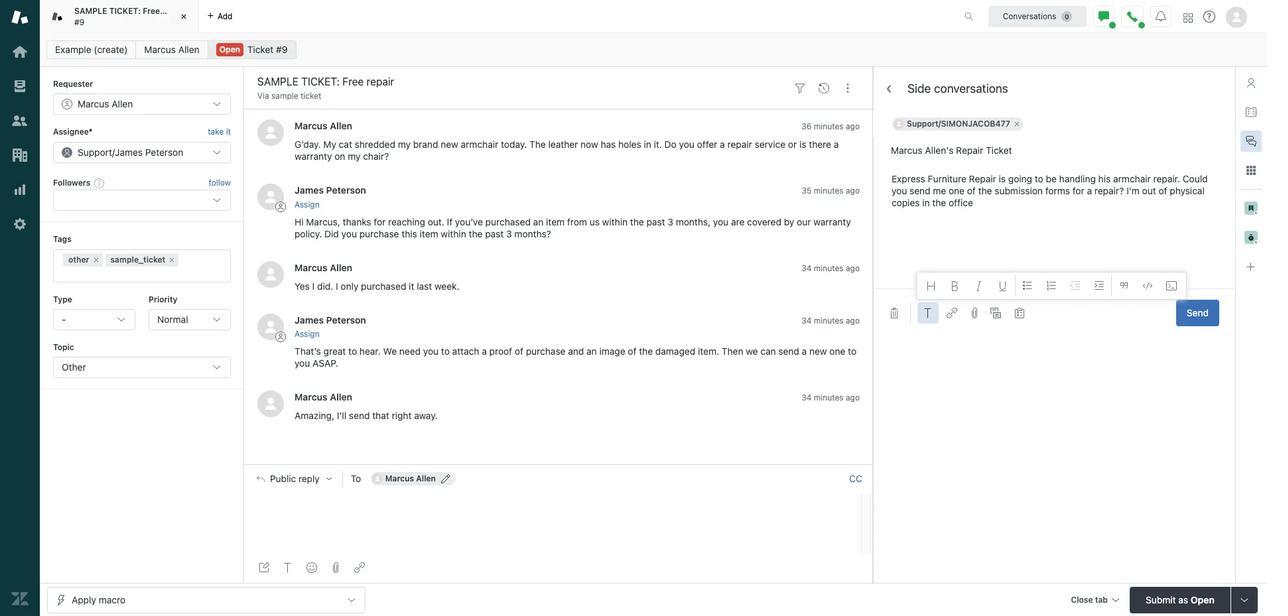 Task type: locate. For each thing, give the bounding box(es) containing it.
1 vertical spatial send
[[779, 346, 800, 357]]

an up months?
[[533, 216, 544, 227]]

james peterson assign up marcus,
[[295, 185, 366, 210]]

is inside g'day. my cat shredded my brand new armchair today. the leather now has holes in it. do you offer a repair service or is there a warranty on my chair?
[[800, 139, 807, 150]]

send inside the express furniture repair is going to be handling his armchair repair. could you send me one of the submission forms for a repair? i'm out of physical copies in the office
[[910, 185, 931, 196]]

2 vertical spatial 34
[[802, 393, 812, 403]]

other
[[62, 362, 86, 373]]

for
[[1073, 185, 1085, 196], [374, 216, 386, 227]]

one up the office
[[949, 185, 965, 196]]

my
[[398, 139, 411, 150], [348, 151, 361, 162]]

peterson right /
[[145, 147, 183, 158]]

34 minutes ago
[[802, 263, 860, 273], [802, 316, 860, 326], [802, 393, 860, 403]]

of right proof
[[515, 346, 524, 357]]

sample
[[272, 91, 298, 101]]

0 vertical spatial assign
[[295, 200, 320, 210]]

for down handling
[[1073, 185, 1085, 196]]

1 horizontal spatial subject field
[[874, 137, 1236, 164]]

repair inside g'day. my cat shredded my brand new armchair today. the leather now has holes in it. do you offer a repair service or is there a warranty on my chair?
[[728, 139, 753, 150]]

1 horizontal spatial 3
[[668, 216, 674, 227]]

3 minutes from the top
[[814, 263, 844, 273]]

#9 down sample
[[74, 17, 84, 27]]

1 james peterson link from the top
[[295, 185, 366, 196]]

1 vertical spatial one
[[830, 346, 846, 357]]

0 vertical spatial past
[[647, 216, 665, 227]]

right
[[392, 410, 412, 421]]

amazing,
[[295, 410, 335, 421]]

1 vertical spatial within
[[441, 228, 466, 239]]

0 vertical spatial open
[[219, 44, 240, 54]]

in right copies
[[923, 197, 930, 208]]

assign up that's
[[295, 329, 320, 339]]

ticket:
[[109, 6, 141, 16]]

0 horizontal spatial i
[[312, 281, 315, 292]]

button displays agent's chat status as online. image
[[1099, 11, 1110, 22]]

0 horizontal spatial repair
[[162, 6, 185, 16]]

peterson for hi
[[326, 185, 366, 196]]

item.
[[698, 346, 720, 357]]

2 james peterson assign from the top
[[295, 314, 366, 339]]

open left ticket
[[219, 44, 240, 54]]

an inside hi marcus, thanks for reaching out. if you've purchased an item from us within the past 3 months, you are covered by our warranty policy. did you purchase this item within the past 3 months?
[[533, 216, 544, 227]]

followers
[[53, 178, 90, 188]]

5 ago from the top
[[846, 393, 860, 403]]

0 vertical spatial 34
[[802, 263, 812, 273]]

james up that's
[[295, 314, 324, 326]]

one down 34 minutes ago text box at the right of page
[[830, 346, 846, 357]]

submit as open
[[1146, 594, 1215, 606]]

2 i from the left
[[336, 281, 338, 292]]

if
[[447, 216, 453, 227]]

remove image right other
[[92, 256, 100, 264]]

marcus allen inside requester element
[[78, 99, 133, 110]]

0 horizontal spatial one
[[830, 346, 846, 357]]

repair left service
[[728, 139, 753, 150]]

subject field up today.
[[255, 74, 786, 90]]

ago
[[846, 122, 860, 132], [846, 186, 860, 196], [846, 263, 860, 273], [846, 316, 860, 326], [846, 393, 860, 403]]

james
[[115, 147, 143, 158], [295, 185, 324, 196], [295, 314, 324, 326]]

1 horizontal spatial new
[[810, 346, 827, 357]]

send right can
[[779, 346, 800, 357]]

34 minutes ago text field
[[802, 263, 860, 273], [802, 393, 860, 403]]

holes
[[619, 139, 642, 150]]

2 vertical spatial peterson
[[326, 314, 366, 326]]

an right and
[[587, 346, 597, 357]]

marcus.allen@example.com image
[[372, 474, 383, 485]]

allen up cat
[[330, 120, 353, 132]]

send down express
[[910, 185, 931, 196]]

bold (cmd b) image
[[951, 281, 961, 291]]

2 vertical spatial send
[[349, 410, 370, 421]]

assign button for hi
[[295, 199, 320, 211]]

to inside the express furniture repair is going to be handling his armchair repair. could you send me one of the submission forms for a repair? i'm out of physical copies in the office
[[1035, 173, 1044, 185]]

0 horizontal spatial my
[[348, 151, 361, 162]]

0 vertical spatial repair
[[162, 6, 185, 16]]

is right or
[[800, 139, 807, 150]]

james peterson assign up great
[[295, 314, 366, 339]]

item down the out.
[[420, 228, 439, 239]]

you up copies
[[892, 185, 908, 196]]

1 34 minutes ago from the top
[[802, 263, 860, 273]]

1 vertical spatial assign
[[295, 329, 320, 339]]

1 horizontal spatial i
[[336, 281, 338, 292]]

repair inside sample ticket: free repair #9
[[162, 6, 185, 16]]

4 minutes from the top
[[814, 316, 844, 326]]

1 34 minutes ago text field from the top
[[802, 263, 860, 273]]

it right take
[[226, 127, 231, 137]]

0 vertical spatial purchase
[[360, 228, 399, 239]]

bulleted list (cmd shift 8) image
[[1023, 281, 1034, 291]]

a left proof
[[482, 346, 487, 357]]

0 vertical spatial 34 minutes ago
[[802, 263, 860, 273]]

of up the office
[[968, 185, 976, 196]]

draft mode image
[[259, 563, 269, 574]]

code span (cmd shift 5) image
[[1143, 281, 1154, 291]]

1 vertical spatial subject field
[[874, 137, 1236, 164]]

purchase down thanks
[[360, 228, 399, 239]]

0 vertical spatial format text image
[[923, 308, 934, 319]]

2 34 minutes ago from the top
[[802, 316, 860, 326]]

for right thanks
[[374, 216, 386, 227]]

that
[[373, 410, 389, 421]]

marcus allen link up amazing,
[[295, 392, 353, 403]]

remove image up the going
[[1014, 120, 1022, 128]]

allen up "only"
[[330, 262, 353, 273]]

public reply button
[[245, 466, 342, 493]]

a down handling
[[1088, 185, 1093, 196]]

2 horizontal spatial remove image
[[1014, 120, 1022, 128]]

marcus allen down close icon
[[144, 44, 200, 55]]

take
[[208, 127, 224, 137]]

requester element
[[53, 94, 231, 115]]

past left 'months,'
[[647, 216, 665, 227]]

marcus allen up did.
[[295, 262, 353, 273]]

you left the are
[[713, 216, 729, 227]]

2 vertical spatial 34 minutes ago
[[802, 393, 860, 403]]

1 vertical spatial format text image
[[283, 563, 293, 574]]

conversations button
[[989, 6, 1087, 27]]

it.
[[654, 139, 662, 150]]

0 horizontal spatial purchased
[[361, 281, 407, 292]]

0 vertical spatial send
[[910, 185, 931, 196]]

in left it.
[[644, 139, 652, 150]]

1 vertical spatial purchased
[[361, 281, 407, 292]]

james for that's
[[295, 314, 324, 326]]

0 vertical spatial my
[[398, 139, 411, 150]]

#9 right ticket
[[276, 44, 288, 55]]

1 vertical spatial in
[[923, 197, 930, 208]]

1 vertical spatial warranty
[[814, 216, 852, 227]]

Subject field
[[255, 74, 786, 90], [874, 137, 1236, 164]]

take it button
[[208, 126, 231, 139]]

discard this conversation image
[[889, 308, 900, 319]]

0 horizontal spatial an
[[533, 216, 544, 227]]

1 horizontal spatial in
[[923, 197, 930, 208]]

side conversations
[[908, 82, 1009, 96]]

1 vertical spatial open
[[1191, 594, 1215, 606]]

2 ago from the top
[[846, 186, 860, 196]]

topic element
[[53, 357, 231, 379]]

item left the from at the left of page
[[546, 216, 565, 227]]

34 minutes ago text field for yes i did. i only purchased it last week.
[[802, 263, 860, 273]]

4 ago from the top
[[846, 316, 860, 326]]

1 vertical spatial an
[[587, 346, 597, 357]]

1 horizontal spatial remove image
[[168, 256, 176, 264]]

0 vertical spatial peterson
[[145, 147, 183, 158]]

0 vertical spatial new
[[441, 139, 459, 150]]

policy.
[[295, 228, 322, 239]]

zendesk support image
[[11, 9, 29, 26]]

james for hi
[[295, 185, 324, 196]]

james inside assignee* 'element'
[[115, 147, 143, 158]]

remove image for other
[[92, 256, 100, 264]]

you right do
[[679, 139, 695, 150]]

0 horizontal spatial past
[[485, 228, 504, 239]]

ago for amazing, i'll send that right away.
[[846, 393, 860, 403]]

0 vertical spatial #9
[[74, 17, 84, 27]]

purchase left and
[[526, 346, 566, 357]]

0 vertical spatial in
[[644, 139, 652, 150]]

i right yes
[[312, 281, 315, 292]]

0 vertical spatial is
[[800, 139, 807, 150]]

2 horizontal spatial send
[[910, 185, 931, 196]]

james right support
[[115, 147, 143, 158]]

0 vertical spatial assign button
[[295, 199, 320, 211]]

new inside g'day. my cat shredded my brand new armchair today. the leather now has holes in it. do you offer a repair service or is there a warranty on my chair?
[[441, 139, 459, 150]]

underline (cmd u) image
[[998, 281, 1009, 291]]

public
[[270, 474, 296, 485]]

marcus allen link up did.
[[295, 262, 353, 273]]

james peterson link up marcus,
[[295, 185, 366, 196]]

example
[[55, 44, 91, 55]]

1 horizontal spatial one
[[949, 185, 965, 196]]

repair right free
[[162, 6, 185, 16]]

0 vertical spatial one
[[949, 185, 965, 196]]

insert ticket comments image
[[991, 308, 1002, 319]]

i
[[312, 281, 315, 292], [336, 281, 338, 292]]

1 horizontal spatial warranty
[[814, 216, 852, 227]]

within down if on the top of page
[[441, 228, 466, 239]]

1 vertical spatial james peterson assign
[[295, 314, 366, 339]]

within right us on the left of the page
[[603, 216, 628, 227]]

the down the repair
[[979, 185, 993, 196]]

allen up i'll
[[330, 392, 353, 403]]

i right did.
[[336, 281, 338, 292]]

1 james peterson assign from the top
[[295, 185, 366, 210]]

follow button
[[209, 177, 231, 189]]

marcus allen link for g'day.
[[295, 120, 353, 132]]

1 horizontal spatial armchair
[[1114, 173, 1152, 185]]

1 vertical spatial james
[[295, 185, 324, 196]]

marcus inside secondary 'element'
[[144, 44, 176, 55]]

1 vertical spatial 3
[[506, 228, 512, 239]]

to
[[1035, 173, 1044, 185], [349, 346, 357, 357], [441, 346, 450, 357], [848, 346, 857, 357]]

forms
[[1046, 185, 1071, 196]]

warranty down g'day.
[[295, 151, 332, 162]]

0 horizontal spatial warranty
[[295, 151, 332, 162]]

the left damaged
[[639, 346, 653, 357]]

#9 inside secondary 'element'
[[276, 44, 288, 55]]

0 horizontal spatial subject field
[[255, 74, 786, 90]]

copies
[[892, 197, 920, 208]]

1 vertical spatial purchase
[[526, 346, 566, 357]]

3 left months?
[[506, 228, 512, 239]]

peterson for that's
[[326, 314, 366, 326]]

1 horizontal spatial within
[[603, 216, 628, 227]]

main element
[[0, 0, 40, 617]]

0 horizontal spatial is
[[800, 139, 807, 150]]

assign
[[295, 200, 320, 210], [295, 329, 320, 339]]

tab
[[40, 0, 199, 33]]

0 horizontal spatial it
[[226, 127, 231, 137]]

allen up support / james peterson
[[112, 99, 133, 110]]

marcus,
[[306, 216, 340, 227]]

0 vertical spatial for
[[1073, 185, 1085, 196]]

0 horizontal spatial format text image
[[283, 563, 293, 574]]

repair.
[[1154, 173, 1181, 185]]

0 horizontal spatial send
[[349, 410, 370, 421]]

1 assign button from the top
[[295, 199, 320, 211]]

yes
[[295, 281, 310, 292]]

allen down close icon
[[178, 44, 200, 55]]

1 ago from the top
[[846, 122, 860, 132]]

it inside button
[[226, 127, 231, 137]]

going
[[1009, 173, 1033, 185]]

for inside the express furniture repair is going to be handling his armchair repair. could you send me one of the submission forms for a repair? i'm out of physical copies in the office
[[1073, 185, 1085, 196]]

send right i'll
[[349, 410, 370, 421]]

1 horizontal spatial format text image
[[923, 308, 934, 319]]

peterson inside assignee* 'element'
[[145, 147, 183, 158]]

1 vertical spatial 34 minutes ago text field
[[802, 393, 860, 403]]

5 minutes from the top
[[814, 393, 844, 403]]

0 horizontal spatial remove image
[[92, 256, 100, 264]]

0 horizontal spatial for
[[374, 216, 386, 227]]

format text image right draft mode image
[[283, 563, 293, 574]]

minutes for hi marcus, thanks for reaching out. if you've purchased an item from us within the past 3 months, you are covered by our warranty policy. did you purchase this item within the past 3 months?
[[814, 186, 844, 196]]

1 minutes from the top
[[814, 122, 844, 132]]

0 horizontal spatial 3
[[506, 228, 512, 239]]

peterson up great
[[326, 314, 366, 326]]

purchased right "only"
[[361, 281, 407, 292]]

need
[[399, 346, 421, 357]]

his
[[1099, 173, 1111, 185]]

2 34 minutes ago text field from the top
[[802, 393, 860, 403]]

3 ago from the top
[[846, 263, 860, 273]]

is left the going
[[999, 173, 1006, 185]]

1 vertical spatial #9
[[276, 44, 288, 55]]

set child ticket fields image
[[1015, 308, 1026, 319]]

0 vertical spatial 3
[[668, 216, 674, 227]]

1 horizontal spatial my
[[398, 139, 411, 150]]

james peterson assign for great
[[295, 314, 366, 339]]

marcus allen link up my
[[295, 120, 353, 132]]

and
[[568, 346, 584, 357]]

marcus down 'requester'
[[78, 99, 109, 110]]

do
[[665, 139, 677, 150]]

0 vertical spatial 34 minutes ago text field
[[802, 263, 860, 273]]

2 minutes from the top
[[814, 186, 844, 196]]

1 horizontal spatial purchase
[[526, 346, 566, 357]]

g'day. my cat shredded my brand new armchair today. the leather now has holes in it. do you offer a repair service or is there a warranty on my chair?
[[295, 139, 839, 162]]

34 for attach
[[802, 316, 812, 326]]

1 vertical spatial assign button
[[295, 329, 320, 340]]

1 34 from the top
[[802, 263, 812, 273]]

2 james peterson link from the top
[[295, 314, 366, 326]]

of down repair.
[[1159, 185, 1168, 196]]

0 vertical spatial an
[[533, 216, 544, 227]]

apply
[[72, 594, 96, 606]]

marcus allen up my
[[295, 120, 353, 132]]

public reply
[[270, 474, 320, 485]]

peterson up thanks
[[326, 185, 366, 196]]

assign button for that's
[[295, 329, 320, 340]]

chair?
[[363, 151, 389, 162]]

1 vertical spatial peterson
[[326, 185, 366, 196]]

1 vertical spatial it
[[409, 281, 414, 292]]

1 horizontal spatial an
[[587, 346, 597, 357]]

did
[[325, 228, 339, 239]]

the down 'you've'
[[469, 228, 483, 239]]

of
[[968, 185, 976, 196], [1159, 185, 1168, 196], [515, 346, 524, 357], [628, 346, 637, 357]]

1 horizontal spatial it
[[409, 281, 414, 292]]

marcus up g'day.
[[295, 120, 328, 132]]

1 vertical spatial item
[[420, 228, 439, 239]]

2 assign from the top
[[295, 329, 320, 339]]

1 vertical spatial james peterson link
[[295, 314, 366, 326]]

0 horizontal spatial in
[[644, 139, 652, 150]]

marcus allen
[[144, 44, 200, 55], [78, 99, 133, 110], [295, 120, 353, 132], [295, 262, 353, 273], [295, 392, 353, 403], [386, 474, 436, 484]]

italic (cmd i) image
[[974, 281, 985, 291]]

open right the as
[[1191, 594, 1215, 606]]

of right image
[[628, 346, 637, 357]]

open
[[219, 44, 240, 54], [1191, 594, 1215, 606]]

(create)
[[94, 44, 128, 55]]

send
[[910, 185, 931, 196], [779, 346, 800, 357], [349, 410, 370, 421]]

marcus allen up amazing,
[[295, 392, 353, 403]]

you inside g'day. my cat shredded my brand new armchair today. the leather now has holes in it. do you offer a repair service or is there a warranty on my chair?
[[679, 139, 695, 150]]

to left attach
[[441, 346, 450, 357]]

0 vertical spatial within
[[603, 216, 628, 227]]

avatar image
[[894, 119, 905, 129], [258, 120, 284, 146], [258, 184, 284, 211], [258, 261, 284, 288], [258, 314, 284, 340], [258, 391, 284, 417]]

james peterson link
[[295, 185, 366, 196], [295, 314, 366, 326]]

Side conversation composer text field
[[889, 173, 1220, 279]]

normal button
[[149, 309, 231, 331]]

office
[[949, 197, 974, 208]]

new
[[441, 139, 459, 150], [810, 346, 827, 357]]

marcus allen link for amazing,
[[295, 392, 353, 403]]

allen inside marcus allen link
[[178, 44, 200, 55]]

the inside that's great to hear. we need you to attach a proof of purchase and an image of the damaged item. then we can send a new one to you asap.
[[639, 346, 653, 357]]

1 assign from the top
[[295, 200, 320, 210]]

1 vertical spatial 34
[[802, 316, 812, 326]]

this
[[402, 228, 417, 239]]

0 vertical spatial james peterson link
[[295, 185, 366, 196]]

reaching
[[388, 216, 425, 227]]

quote (cmd shift 9) image
[[1119, 281, 1130, 291]]

side
[[908, 82, 932, 96]]

bookmarks image
[[1245, 202, 1259, 215]]

my
[[324, 139, 336, 150]]

2 assign button from the top
[[295, 329, 320, 340]]

0 horizontal spatial purchase
[[360, 228, 399, 239]]

minutes for that's great to hear. we need you to attach a proof of purchase and an image of the damaged item. then we can send a new one to you asap.
[[814, 316, 844, 326]]

assign button up hi
[[295, 199, 320, 211]]

ticket
[[248, 44, 274, 55]]

1 vertical spatial repair
[[728, 139, 753, 150]]

james peterson link up great
[[295, 314, 366, 326]]

to left hear. on the left of the page
[[349, 346, 357, 357]]

the right us on the left of the page
[[630, 216, 644, 227]]

subject field up the be
[[874, 137, 1236, 164]]

to left the be
[[1035, 173, 1044, 185]]

peterson
[[145, 147, 183, 158], [326, 185, 366, 196], [326, 314, 366, 326]]

open inside secondary 'element'
[[219, 44, 240, 54]]

is inside the express furniture repair is going to be handling his armchair repair. could you send me one of the submission forms for a repair? i'm out of physical copies in the office
[[999, 173, 1006, 185]]

my left brand
[[398, 139, 411, 150]]

marcus allen down 'requester'
[[78, 99, 133, 110]]

armchair left today.
[[461, 139, 499, 150]]

1 horizontal spatial for
[[1073, 185, 1085, 196]]

0 horizontal spatial item
[[420, 228, 439, 239]]

1 vertical spatial past
[[485, 228, 504, 239]]

remove image right "sample_ticket"
[[168, 256, 176, 264]]

you down that's
[[295, 358, 310, 369]]

1 vertical spatial for
[[374, 216, 386, 227]]

3 left 'months,'
[[668, 216, 674, 227]]

to down 34 minutes ago text box at the right of page
[[848, 346, 857, 357]]

0 vertical spatial james peterson assign
[[295, 185, 366, 210]]

from
[[567, 216, 587, 227]]

warranty right the our
[[814, 216, 852, 227]]

new right brand
[[441, 139, 459, 150]]

repair
[[162, 6, 185, 16], [728, 139, 753, 150]]

format text image
[[923, 308, 934, 319], [283, 563, 293, 574]]

purchased up months?
[[486, 216, 531, 227]]

1 horizontal spatial #9
[[276, 44, 288, 55]]

new down 34 minutes ago text box at the right of page
[[810, 346, 827, 357]]

1 horizontal spatial item
[[546, 216, 565, 227]]

marcus up amazing,
[[295, 392, 328, 403]]

followers element
[[53, 190, 231, 211]]

2 34 from the top
[[802, 316, 812, 326]]

1 vertical spatial new
[[810, 346, 827, 357]]

cat
[[339, 139, 352, 150]]

purchased
[[486, 216, 531, 227], [361, 281, 407, 292]]

remove image
[[1014, 120, 1022, 128], [92, 256, 100, 264], [168, 256, 176, 264]]

1 vertical spatial is
[[999, 173, 1006, 185]]

did.
[[317, 281, 333, 292]]

34 minutes ago for attach
[[802, 316, 860, 326]]

allen
[[178, 44, 200, 55], [112, 99, 133, 110], [330, 120, 353, 132], [330, 262, 353, 273], [330, 392, 353, 403], [416, 474, 436, 484]]

0 horizontal spatial armchair
[[461, 139, 499, 150]]

allen inside requester element
[[112, 99, 133, 110]]

0 horizontal spatial #9
[[74, 17, 84, 27]]

minutes for amazing, i'll send that right away.
[[814, 393, 844, 403]]

assign button up that's
[[295, 329, 320, 340]]

assign for that's
[[295, 329, 320, 339]]

armchair up i'm in the right top of the page
[[1114, 173, 1152, 185]]

my right the on
[[348, 151, 361, 162]]

ticket #9
[[248, 44, 288, 55]]

armchair
[[461, 139, 499, 150], [1114, 173, 1152, 185]]

me
[[934, 185, 947, 196]]

warranty inside g'day. my cat shredded my brand new armchair today. the leather now has holes in it. do you offer a repair service or is there a warranty on my chair?
[[295, 151, 332, 162]]



Task type: vqa. For each thing, say whether or not it's contained in the screenshot.
2nd 34 minutes ago from the bottom
yes



Task type: describe. For each thing, give the bounding box(es) containing it.
info on adding followers image
[[94, 178, 105, 188]]

cc button
[[850, 474, 863, 485]]

new inside that's great to hear. we need you to attach a proof of purchase and an image of the damaged item. then we can send a new one to you asap.
[[810, 346, 827, 357]]

great
[[324, 346, 346, 357]]

34 minutes ago text field
[[802, 316, 860, 326]]

send button
[[1177, 300, 1220, 327]]

36 minutes ago text field
[[802, 122, 860, 132]]

marcus allen link for yes
[[295, 262, 353, 273]]

assign for hi
[[295, 200, 320, 210]]

views image
[[11, 78, 29, 95]]

purchased inside hi marcus, thanks for reaching out. if you've purchased an item from us within the past 3 months, you are covered by our warranty policy. did you purchase this item within the past 3 months?
[[486, 216, 531, 227]]

add
[[218, 11, 233, 21]]

decrease indent (cmd [) image
[[1071, 281, 1081, 291]]

add link (cmd k) image
[[947, 308, 958, 319]]

shredded
[[355, 139, 396, 150]]

1 horizontal spatial past
[[647, 216, 665, 227]]

submit
[[1146, 594, 1177, 606]]

g'day.
[[295, 139, 321, 150]]

apply macro
[[72, 594, 126, 606]]

priority
[[149, 294, 177, 304]]

tags
[[53, 234, 72, 244]]

marcus allen inside marcus allen link
[[144, 44, 200, 55]]

support / james peterson
[[78, 147, 183, 158]]

james peterson link for marcus,
[[295, 185, 366, 196]]

furniture
[[928, 173, 967, 185]]

34 minutes ago text field for amazing, i'll send that right away.
[[802, 393, 860, 403]]

only
[[341, 281, 359, 292]]

-
[[62, 314, 66, 325]]

filter image
[[795, 83, 806, 93]]

numbered list (cmd shift 7) image
[[1047, 281, 1057, 291]]

remove image for sample_ticket
[[168, 256, 176, 264]]

express furniture repair is going to be handling his armchair repair. could you send me one of the submission forms for a repair? i'm out of physical copies in the office
[[892, 173, 1209, 208]]

attach files image
[[970, 308, 980, 319]]

tabs tab list
[[40, 0, 951, 33]]

marcus allen link inside secondary 'element'
[[136, 40, 208, 59]]

0 horizontal spatial within
[[441, 228, 466, 239]]

damaged
[[656, 346, 696, 357]]

3 34 minutes ago from the top
[[802, 393, 860, 403]]

conversations
[[1003, 11, 1057, 21]]

edit user image
[[441, 475, 451, 484]]

thanks
[[343, 216, 371, 227]]

proof
[[490, 346, 513, 357]]

you down thanks
[[342, 228, 357, 239]]

conversationlabel log
[[244, 109, 874, 465]]

add attachment image
[[331, 563, 341, 574]]

tab
[[1096, 595, 1109, 605]]

purchase inside that's great to hear. we need you to attach a proof of purchase and an image of the damaged item. then we can send a new one to you asap.
[[526, 346, 566, 357]]

hi marcus, thanks for reaching out. if you've purchased an item from us within the past 3 months, you are covered by our warranty policy. did you purchase this item within the past 3 months?
[[295, 216, 854, 239]]

as
[[1179, 594, 1189, 606]]

zendesk image
[[11, 591, 29, 608]]

close tab
[[1072, 595, 1109, 605]]

express
[[892, 173, 926, 185]]

minutes for yes i did. i only purchased it last week.
[[814, 263, 844, 273]]

0 vertical spatial item
[[546, 216, 565, 227]]

secondary element
[[40, 37, 1268, 63]]

34 minutes ago for week.
[[802, 263, 860, 273]]

36 minutes ago
[[802, 122, 860, 132]]

repair
[[970, 173, 997, 185]]

amazing, i'll send that right away.
[[295, 410, 438, 421]]

cc
[[850, 474, 863, 485]]

we
[[746, 346, 758, 357]]

it inside "conversationlabel" log
[[409, 281, 414, 292]]

3 34 from the top
[[802, 393, 812, 403]]

the down me
[[933, 197, 947, 208]]

a right offer
[[720, 139, 725, 150]]

close
[[1072, 595, 1094, 605]]

reply
[[299, 474, 320, 485]]

close image
[[177, 10, 191, 23]]

add button
[[199, 0, 241, 33]]

that's
[[295, 346, 321, 357]]

/
[[112, 147, 115, 158]]

marcus up yes
[[295, 262, 328, 273]]

organizations image
[[11, 147, 29, 164]]

now
[[581, 139, 599, 150]]

1 vertical spatial my
[[348, 151, 361, 162]]

armchair inside the express furniture repair is going to be handling his armchair repair. could you send me one of the submission forms for a repair? i'm out of physical copies in the office
[[1114, 173, 1152, 185]]

today.
[[501, 139, 527, 150]]

ago for hi marcus, thanks for reaching out. if you've purchased an item from us within the past 3 months, you are covered by our warranty policy. did you purchase this item within the past 3 months?
[[846, 186, 860, 196]]

free
[[143, 6, 160, 16]]

reporting image
[[11, 181, 29, 198]]

follow
[[209, 178, 231, 188]]

displays possible ticket submission types image
[[1240, 595, 1251, 606]]

you've
[[455, 216, 483, 227]]

increase indent (cmd ]) image
[[1095, 281, 1105, 291]]

service
[[755, 139, 786, 150]]

by
[[784, 216, 795, 227]]

get help image
[[1204, 11, 1216, 23]]

brand
[[413, 139, 438, 150]]

send inside that's great to hear. we need you to attach a proof of purchase and an image of the damaged item. then we can send a new one to you asap.
[[779, 346, 800, 357]]

events image
[[819, 83, 830, 93]]

allen left edit user icon
[[416, 474, 436, 484]]

assignee*
[[53, 127, 93, 137]]

i'll
[[337, 410, 347, 421]]

assignee* element
[[53, 142, 231, 163]]

warranty inside hi marcus, thanks for reaching out. if you've purchased an item from us within the past 3 months, you are covered by our warranty policy. did you purchase this item within the past 3 months?
[[814, 216, 852, 227]]

marcus right the marcus.allen@example.com icon
[[386, 474, 414, 484]]

james peterson assign for marcus,
[[295, 185, 366, 210]]

via sample ticket
[[258, 91, 322, 101]]

submission
[[995, 185, 1043, 196]]

requester
[[53, 79, 93, 89]]

marcus inside requester element
[[78, 99, 109, 110]]

you right the need
[[423, 346, 439, 357]]

one inside the express furniture repair is going to be handling his armchair repair. could you send me one of the submission forms for a repair? i'm out of physical copies in the office
[[949, 185, 965, 196]]

customers image
[[11, 112, 29, 129]]

hear.
[[360, 346, 381, 357]]

get started image
[[11, 43, 29, 60]]

type
[[53, 294, 72, 304]]

hide composer image
[[554, 460, 564, 470]]

36
[[802, 122, 812, 132]]

a right can
[[802, 346, 807, 357]]

you inside the express furniture repair is going to be handling his armchair repair. could you send me one of the submission forms for a repair? i'm out of physical copies in the office
[[892, 185, 908, 196]]

1 horizontal spatial open
[[1191, 594, 1215, 606]]

34 for week.
[[802, 263, 812, 273]]

james peterson link for great
[[295, 314, 366, 326]]

months?
[[515, 228, 552, 239]]

support/simonjacob477
[[907, 119, 1011, 129]]

be
[[1047, 173, 1057, 185]]

the
[[530, 139, 546, 150]]

notifications image
[[1156, 11, 1167, 22]]

offer
[[697, 139, 718, 150]]

we
[[383, 346, 397, 357]]

35 minutes ago text field
[[802, 186, 860, 196]]

to
[[351, 474, 361, 485]]

image
[[600, 346, 626, 357]]

attach
[[452, 346, 480, 357]]

35
[[802, 186, 812, 196]]

send
[[1187, 307, 1209, 319]]

admin image
[[11, 216, 29, 233]]

insert emojis image
[[307, 563, 317, 574]]

marcus allen right the marcus.allen@example.com icon
[[386, 474, 436, 484]]

purchase inside hi marcus, thanks for reaching out. if you've purchased an item from us within the past 3 months, you are covered by our warranty policy. did you purchase this item within the past 3 months?
[[360, 228, 399, 239]]

months,
[[676, 216, 711, 227]]

example (create)
[[55, 44, 128, 55]]

handling
[[1060, 173, 1097, 185]]

time tracking image
[[1245, 231, 1259, 244]]

armchair inside g'day. my cat shredded my brand new armchair today. the leather now has holes in it. do you offer a repair service or is there a warranty on my chair?
[[461, 139, 499, 150]]

35 minutes ago
[[802, 186, 860, 196]]

via
[[258, 91, 269, 101]]

code block (cmd shift 6) image
[[1167, 281, 1178, 291]]

one inside that's great to hear. we need you to attach a proof of purchase and an image of the damaged item. then we can send a new one to you asap.
[[830, 346, 846, 357]]

yes i did. i only purchased it last week.
[[295, 281, 460, 292]]

a right 'there'
[[834, 139, 839, 150]]

add link (cmd k) image
[[354, 563, 365, 574]]

#9 inside sample ticket: free repair #9
[[74, 17, 84, 27]]

that's great to hear. we need you to attach a proof of purchase and an image of the damaged item. then we can send a new one to you asap.
[[295, 346, 860, 369]]

an inside that's great to hear. we need you to attach a proof of purchase and an image of the damaged item. then we can send a new one to you asap.
[[587, 346, 597, 357]]

1 i from the left
[[312, 281, 315, 292]]

there
[[809, 139, 832, 150]]

ago for yes i did. i only purchased it last week.
[[846, 263, 860, 273]]

repair?
[[1095, 185, 1125, 196]]

tab containing sample ticket: free repair
[[40, 0, 199, 33]]

apps image
[[1247, 165, 1257, 176]]

ago for that's great to hear. we need you to attach a proof of purchase and an image of the damaged item. then we can send a new one to you asap.
[[846, 316, 860, 326]]

i'm
[[1127, 185, 1140, 196]]

go back image
[[884, 84, 895, 94]]

in inside the express furniture repair is going to be handling his armchair repair. could you send me one of the submission forms for a repair? i'm out of physical copies in the office
[[923, 197, 930, 208]]

knowledge image
[[1247, 107, 1257, 117]]

support
[[78, 147, 112, 158]]

topic
[[53, 342, 74, 352]]

zendesk products image
[[1184, 13, 1193, 22]]

ticket
[[301, 91, 322, 101]]

for inside hi marcus, thanks for reaching out. if you've purchased an item from us within the past 3 months, you are covered by our warranty policy. did you purchase this item within the past 3 months?
[[374, 216, 386, 227]]

0 vertical spatial subject field
[[255, 74, 786, 90]]

ticket actions image
[[843, 83, 854, 93]]

macro
[[99, 594, 126, 606]]

in inside g'day. my cat shredded my brand new armchair today. the leather now has holes in it. do you offer a repair service or is there a warranty on my chair?
[[644, 139, 652, 150]]

customer context image
[[1247, 78, 1257, 88]]

leather
[[549, 139, 578, 150]]

could
[[1183, 173, 1209, 185]]

a inside the express furniture repair is going to be handling his armchair repair. could you send me one of the submission forms for a repair? i'm out of physical copies in the office
[[1088, 185, 1093, 196]]



